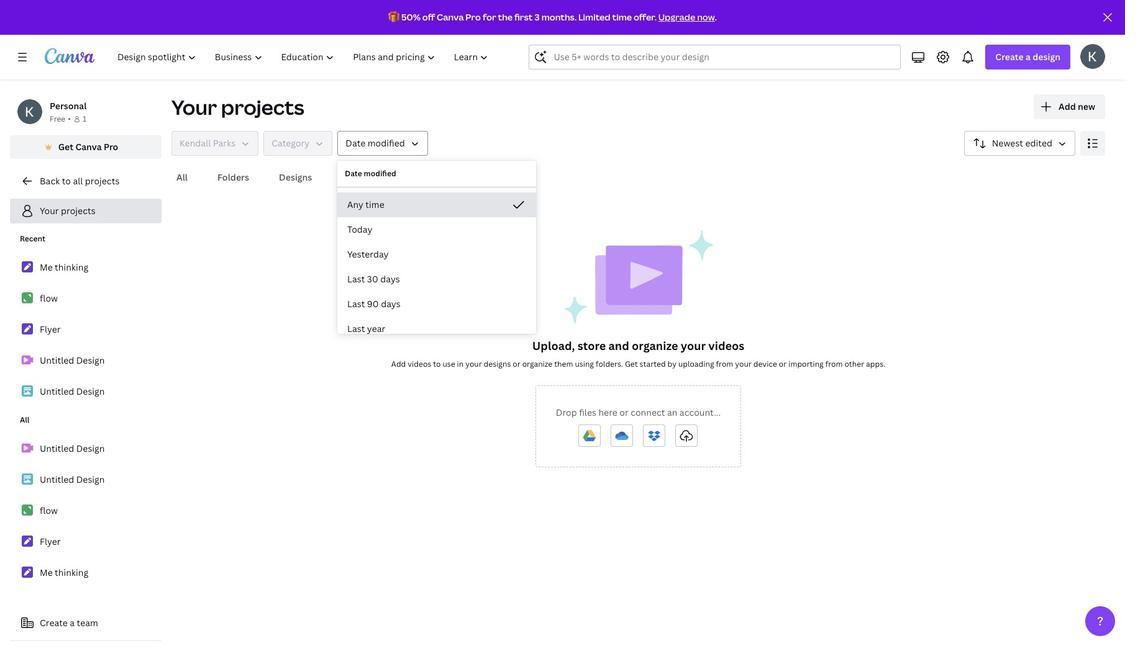 Task type: describe. For each thing, give the bounding box(es) containing it.
parks
[[213, 137, 236, 149]]

last 30 days
[[347, 273, 400, 285]]

your projects inside 'link'
[[40, 205, 95, 217]]

Category button
[[264, 131, 333, 156]]

2 me thinking link from the top
[[10, 561, 162, 587]]

create for create a team
[[40, 618, 68, 630]]

🎁
[[388, 11, 400, 23]]

designs button
[[274, 166, 317, 190]]

1
[[83, 114, 87, 124]]

your projects link
[[10, 199, 162, 224]]

flyer for first flyer "link" from the bottom
[[40, 536, 61, 548]]

1 vertical spatial date
[[345, 168, 362, 179]]

modified inside "date modified" "button"
[[368, 137, 405, 149]]

drop files here or connect an account...
[[556, 407, 721, 419]]

yesterday option
[[337, 242, 536, 267]]

create a design
[[996, 51, 1061, 63]]

Sort by button
[[964, 131, 1076, 156]]

.
[[715, 11, 717, 23]]

untitled for fourth untitled design link from the bottom of the page
[[40, 355, 74, 367]]

to inside upload, store and organize your videos add videos to use in your designs or organize them using folders. get started by uploading from your device or importing from other apps.
[[433, 359, 441, 370]]

today option
[[337, 218, 536, 242]]

edited
[[1026, 137, 1053, 149]]

create for create a design
[[996, 51, 1024, 63]]

0 horizontal spatial to
[[62, 175, 71, 187]]

create a team
[[40, 618, 98, 630]]

drop
[[556, 407, 577, 419]]

kendall parks image
[[1081, 44, 1106, 69]]

kendall parks
[[180, 137, 236, 149]]

last year button
[[337, 317, 536, 342]]

folders.
[[596, 359, 623, 370]]

in
[[457, 359, 464, 370]]

flyer for 1st flyer "link" from the top
[[40, 324, 61, 336]]

create a design button
[[986, 45, 1071, 70]]

back
[[40, 175, 60, 187]]

free •
[[50, 114, 71, 124]]

team
[[77, 618, 98, 630]]

for
[[483, 11, 496, 23]]

store
[[578, 339, 606, 354]]

2 horizontal spatial your
[[735, 359, 752, 370]]

add inside dropdown button
[[1059, 101, 1076, 112]]

Owner button
[[172, 131, 259, 156]]

list containing me thinking
[[10, 255, 162, 405]]

and
[[609, 339, 629, 354]]

0 vertical spatial videos
[[709, 339, 745, 354]]

your inside 'link'
[[40, 205, 59, 217]]

new
[[1078, 101, 1096, 112]]

1 horizontal spatial your
[[681, 339, 706, 354]]

connect
[[631, 407, 665, 419]]

Search search field
[[554, 45, 876, 69]]

using
[[575, 359, 594, 370]]

2 horizontal spatial or
[[779, 359, 787, 370]]

design for 3rd untitled design link from the top
[[76, 443, 105, 455]]

time inside "button"
[[366, 199, 385, 211]]

all inside the all button
[[176, 172, 188, 183]]

1 from from the left
[[716, 359, 734, 370]]

untitled for fourth untitled design link from the top of the page
[[40, 474, 74, 486]]

create a team button
[[10, 612, 162, 636]]

4 untitled design link from the top
[[10, 467, 162, 493]]

here
[[599, 407, 618, 419]]

category
[[272, 137, 310, 149]]

1 vertical spatial modified
[[364, 168, 396, 179]]

2 flyer link from the top
[[10, 529, 162, 556]]

list box containing any time
[[337, 193, 536, 342]]

all
[[73, 175, 83, 187]]

•
[[68, 114, 71, 124]]

me thinking for 1st the me thinking link from the bottom
[[40, 567, 88, 579]]

free
[[50, 114, 65, 124]]

images
[[342, 172, 372, 183]]

folders
[[218, 172, 249, 183]]

0 horizontal spatial your
[[466, 359, 482, 370]]

the
[[498, 11, 513, 23]]

yesterday button
[[337, 242, 536, 267]]

90
[[367, 298, 379, 310]]

a for team
[[70, 618, 75, 630]]

add new
[[1059, 101, 1096, 112]]

last for last 30 days
[[347, 273, 365, 285]]

last 90 days button
[[337, 292, 536, 317]]

0 vertical spatial projects
[[221, 94, 304, 121]]

me thinking for first the me thinking link from the top of the page
[[40, 262, 88, 273]]

personal
[[50, 100, 87, 112]]

now
[[697, 11, 715, 23]]

untitled design for 2nd untitled design link from the top
[[40, 386, 105, 398]]

any time option
[[337, 193, 536, 218]]

all button
[[172, 166, 193, 190]]

designs
[[484, 359, 511, 370]]

them
[[554, 359, 573, 370]]

last 90 days
[[347, 298, 401, 310]]

flow for 1st flow link from the top of the page
[[40, 293, 58, 305]]

months.
[[542, 11, 577, 23]]

upgrade
[[659, 11, 696, 23]]

1 flow link from the top
[[10, 286, 162, 312]]

1 vertical spatial videos
[[408, 359, 431, 370]]

other
[[845, 359, 865, 370]]

canva inside button
[[75, 141, 102, 153]]



Task type: locate. For each thing, give the bounding box(es) containing it.
year
[[367, 323, 386, 335]]

1 untitled from the top
[[40, 355, 74, 367]]

a left design
[[1026, 51, 1031, 63]]

0 vertical spatial days
[[380, 273, 400, 285]]

today button
[[337, 218, 536, 242]]

or right device
[[779, 359, 787, 370]]

get inside upload, store and organize your videos add videos to use in your designs or organize them using folders. get started by uploading from your device or importing from other apps.
[[625, 359, 638, 370]]

1 horizontal spatial time
[[612, 11, 632, 23]]

a left team
[[70, 618, 75, 630]]

get left started
[[625, 359, 638, 370]]

me thinking link down your projects 'link'
[[10, 255, 162, 281]]

1 vertical spatial me thinking link
[[10, 561, 162, 587]]

add left use
[[391, 359, 406, 370]]

1 vertical spatial all
[[20, 415, 30, 426]]

newest edited
[[992, 137, 1053, 149]]

2 untitled from the top
[[40, 386, 74, 398]]

me for 1st the me thinking link from the bottom
[[40, 567, 53, 579]]

back to all projects
[[40, 175, 120, 187]]

4 untitled design from the top
[[40, 474, 105, 486]]

0 vertical spatial me thinking
[[40, 262, 88, 273]]

untitled design for 3rd untitled design link from the top
[[40, 443, 105, 455]]

days for last 30 days
[[380, 273, 400, 285]]

1 horizontal spatial your
[[172, 94, 217, 121]]

1 horizontal spatial your projects
[[172, 94, 304, 121]]

0 horizontal spatial all
[[20, 415, 30, 426]]

modified down "date modified" "button"
[[364, 168, 396, 179]]

0 vertical spatial canva
[[437, 11, 464, 23]]

modified
[[368, 137, 405, 149], [364, 168, 396, 179]]

untitled for 2nd untitled design link from the top
[[40, 386, 74, 398]]

untitled design for fourth untitled design link from the top of the page
[[40, 474, 105, 486]]

your up 'uploading'
[[681, 339, 706, 354]]

get canva pro
[[58, 141, 118, 153]]

your
[[172, 94, 217, 121], [40, 205, 59, 217]]

top level navigation element
[[109, 45, 499, 70]]

upload,
[[532, 339, 575, 354]]

0 vertical spatial add
[[1059, 101, 1076, 112]]

last left 30
[[347, 273, 365, 285]]

yesterday
[[347, 249, 389, 260]]

1 vertical spatial flow link
[[10, 498, 162, 525]]

untitled for 3rd untitled design link from the top
[[40, 443, 74, 455]]

Date modified button
[[338, 131, 428, 156]]

get canva pro button
[[10, 135, 162, 159]]

create left design
[[996, 51, 1024, 63]]

modified up images
[[368, 137, 405, 149]]

1 horizontal spatial a
[[1026, 51, 1031, 63]]

0 vertical spatial time
[[612, 11, 632, 23]]

any time
[[347, 199, 385, 211]]

1 horizontal spatial pro
[[466, 11, 481, 23]]

0 horizontal spatial a
[[70, 618, 75, 630]]

2 me thinking from the top
[[40, 567, 88, 579]]

2 vertical spatial last
[[347, 323, 365, 335]]

3 design from the top
[[76, 443, 105, 455]]

create inside dropdown button
[[996, 51, 1024, 63]]

organize down upload,
[[522, 359, 553, 370]]

0 horizontal spatial add
[[391, 359, 406, 370]]

list
[[10, 255, 162, 405], [10, 436, 162, 587]]

1 horizontal spatial organize
[[632, 339, 678, 354]]

me up create a team
[[40, 567, 53, 579]]

50%
[[401, 11, 421, 23]]

or right here
[[620, 407, 629, 419]]

files
[[579, 407, 597, 419]]

1 vertical spatial me
[[40, 567, 53, 579]]

None search field
[[529, 45, 901, 70]]

0 vertical spatial list
[[10, 255, 162, 405]]

0 horizontal spatial from
[[716, 359, 734, 370]]

0 vertical spatial date
[[346, 137, 366, 149]]

0 vertical spatial last
[[347, 273, 365, 285]]

1 horizontal spatial or
[[620, 407, 629, 419]]

date inside "button"
[[346, 137, 366, 149]]

today
[[347, 224, 373, 236]]

a inside button
[[70, 618, 75, 630]]

last
[[347, 273, 365, 285], [347, 298, 365, 310], [347, 323, 365, 335]]

0 vertical spatial date modified
[[346, 137, 405, 149]]

1 vertical spatial get
[[625, 359, 638, 370]]

2 design from the top
[[76, 386, 105, 398]]

me down recent
[[40, 262, 53, 273]]

0 vertical spatial create
[[996, 51, 1024, 63]]

1 vertical spatial your
[[40, 205, 59, 217]]

organize up started
[[632, 339, 678, 354]]

1 me thinking from the top
[[40, 262, 88, 273]]

your right in
[[466, 359, 482, 370]]

1 vertical spatial thinking
[[55, 567, 88, 579]]

from right 'uploading'
[[716, 359, 734, 370]]

1 vertical spatial days
[[381, 298, 401, 310]]

1 thinking from the top
[[55, 262, 88, 273]]

pro
[[466, 11, 481, 23], [104, 141, 118, 153]]

an
[[667, 407, 678, 419]]

off
[[422, 11, 435, 23]]

0 horizontal spatial canva
[[75, 141, 102, 153]]

recent
[[20, 234, 45, 244]]

1 vertical spatial add
[[391, 359, 406, 370]]

a inside dropdown button
[[1026, 51, 1031, 63]]

4 untitled from the top
[[40, 474, 74, 486]]

upgrade now button
[[659, 11, 715, 23]]

your projects up parks
[[172, 94, 304, 121]]

0 vertical spatial get
[[58, 141, 73, 153]]

projects up category
[[221, 94, 304, 121]]

last left 90
[[347, 298, 365, 310]]

0 vertical spatial flow
[[40, 293, 58, 305]]

pro inside button
[[104, 141, 118, 153]]

1 horizontal spatial add
[[1059, 101, 1076, 112]]

1 vertical spatial a
[[70, 618, 75, 630]]

30
[[367, 273, 378, 285]]

untitled
[[40, 355, 74, 367], [40, 386, 74, 398], [40, 443, 74, 455], [40, 474, 74, 486]]

2 list from the top
[[10, 436, 162, 587]]

1 flyer from the top
[[40, 324, 61, 336]]

started
[[640, 359, 666, 370]]

date up any on the left of the page
[[345, 168, 362, 179]]

me thinking up create a team
[[40, 567, 88, 579]]

your up kendall
[[172, 94, 217, 121]]

0 vertical spatial all
[[176, 172, 188, 183]]

canva right off
[[437, 11, 464, 23]]

flow for second flow link from the top of the page
[[40, 505, 58, 517]]

0 vertical spatial pro
[[466, 11, 481, 23]]

thinking for 1st the me thinking link from the bottom
[[55, 567, 88, 579]]

last inside button
[[347, 298, 365, 310]]

newest
[[992, 137, 1024, 149]]

first
[[515, 11, 533, 23]]

1 vertical spatial time
[[366, 199, 385, 211]]

canva
[[437, 11, 464, 23], [75, 141, 102, 153]]

me
[[40, 262, 53, 273], [40, 567, 53, 579]]

3 last from the top
[[347, 323, 365, 335]]

1 vertical spatial pro
[[104, 141, 118, 153]]

flow
[[40, 293, 58, 305], [40, 505, 58, 517]]

offer.
[[634, 11, 657, 23]]

1 me thinking link from the top
[[10, 255, 162, 281]]

last for last 90 days
[[347, 298, 365, 310]]

thinking for first the me thinking link from the top of the page
[[55, 262, 88, 273]]

1 horizontal spatial canva
[[437, 11, 464, 23]]

me for first the me thinking link from the top of the page
[[40, 262, 53, 273]]

your projects down all
[[40, 205, 95, 217]]

me thinking
[[40, 262, 88, 273], [40, 567, 88, 579]]

2 me from the top
[[40, 567, 53, 579]]

1 horizontal spatial to
[[433, 359, 441, 370]]

or right designs
[[513, 359, 521, 370]]

days right 30
[[380, 273, 400, 285]]

1 untitled design link from the top
[[10, 348, 162, 374]]

1 vertical spatial organize
[[522, 359, 553, 370]]

0 horizontal spatial get
[[58, 141, 73, 153]]

4 design from the top
[[76, 474, 105, 486]]

1 vertical spatial flyer
[[40, 536, 61, 548]]

pro left the for
[[466, 11, 481, 23]]

🎁 50% off canva pro for the first 3 months. limited time offer. upgrade now .
[[388, 11, 717, 23]]

3
[[535, 11, 540, 23]]

0 vertical spatial organize
[[632, 339, 678, 354]]

1 horizontal spatial videos
[[709, 339, 745, 354]]

1 horizontal spatial all
[[176, 172, 188, 183]]

videos left use
[[408, 359, 431, 370]]

design
[[1033, 51, 1061, 63]]

apps.
[[866, 359, 886, 370]]

0 horizontal spatial or
[[513, 359, 521, 370]]

1 last from the top
[[347, 273, 365, 285]]

account...
[[680, 407, 721, 419]]

me thinking down recent
[[40, 262, 88, 273]]

from
[[716, 359, 734, 370], [826, 359, 843, 370]]

0 vertical spatial flyer
[[40, 324, 61, 336]]

designs
[[279, 172, 312, 183]]

days for last 90 days
[[381, 298, 401, 310]]

1 vertical spatial your projects
[[40, 205, 95, 217]]

last 90 days option
[[337, 292, 536, 317]]

projects inside 'link'
[[61, 205, 95, 217]]

2 flow link from the top
[[10, 498, 162, 525]]

last year
[[347, 323, 386, 335]]

design for fourth untitled design link from the bottom of the page
[[76, 355, 105, 367]]

1 vertical spatial canva
[[75, 141, 102, 153]]

0 vertical spatial a
[[1026, 51, 1031, 63]]

get down •
[[58, 141, 73, 153]]

1 flow from the top
[[40, 293, 58, 305]]

0 vertical spatial me thinking link
[[10, 255, 162, 281]]

projects down all
[[61, 205, 95, 217]]

any time button
[[337, 193, 536, 218]]

2 untitled design link from the top
[[10, 379, 162, 405]]

create
[[996, 51, 1024, 63], [40, 618, 68, 630]]

time right any on the left of the page
[[366, 199, 385, 211]]

date modified inside "button"
[[346, 137, 405, 149]]

1 vertical spatial me thinking
[[40, 567, 88, 579]]

canva down the 1
[[75, 141, 102, 153]]

projects right all
[[85, 175, 120, 187]]

get inside button
[[58, 141, 73, 153]]

back to all projects link
[[10, 169, 162, 194]]

0 horizontal spatial create
[[40, 618, 68, 630]]

date up images
[[346, 137, 366, 149]]

or
[[513, 359, 521, 370], [779, 359, 787, 370], [620, 407, 629, 419]]

untitled design for fourth untitled design link from the bottom of the page
[[40, 355, 105, 367]]

me thinking link up team
[[10, 561, 162, 587]]

0 horizontal spatial pro
[[104, 141, 118, 153]]

from left other
[[826, 359, 843, 370]]

use
[[443, 359, 455, 370]]

get
[[58, 141, 73, 153], [625, 359, 638, 370]]

0 vertical spatial me
[[40, 262, 53, 273]]

1 vertical spatial last
[[347, 298, 365, 310]]

flow link
[[10, 286, 162, 312], [10, 498, 162, 525]]

folders button
[[213, 166, 254, 190]]

your projects
[[172, 94, 304, 121], [40, 205, 95, 217]]

2 untitled design from the top
[[40, 386, 105, 398]]

untitled design link
[[10, 348, 162, 374], [10, 379, 162, 405], [10, 436, 162, 462], [10, 467, 162, 493]]

your left device
[[735, 359, 752, 370]]

flyer
[[40, 324, 61, 336], [40, 536, 61, 548]]

2 vertical spatial projects
[[61, 205, 95, 217]]

last 30 days button
[[337, 267, 536, 292]]

1 vertical spatial to
[[433, 359, 441, 370]]

3 untitled design link from the top
[[10, 436, 162, 462]]

time left the offer.
[[612, 11, 632, 23]]

0 vertical spatial your projects
[[172, 94, 304, 121]]

1 vertical spatial projects
[[85, 175, 120, 187]]

0 vertical spatial your
[[172, 94, 217, 121]]

to
[[62, 175, 71, 187], [433, 359, 441, 370]]

list box
[[337, 193, 536, 342]]

days inside last 30 days button
[[380, 273, 400, 285]]

days
[[380, 273, 400, 285], [381, 298, 401, 310]]

to left use
[[433, 359, 441, 370]]

date modified up any time
[[345, 168, 396, 179]]

date
[[346, 137, 366, 149], [345, 168, 362, 179]]

0 horizontal spatial your projects
[[40, 205, 95, 217]]

organize
[[632, 339, 678, 354], [522, 359, 553, 370]]

1 me from the top
[[40, 262, 53, 273]]

3 untitled design from the top
[[40, 443, 105, 455]]

flyer link
[[10, 317, 162, 343], [10, 529, 162, 556]]

0 horizontal spatial your
[[40, 205, 59, 217]]

limited
[[579, 11, 611, 23]]

2 last from the top
[[347, 298, 365, 310]]

1 vertical spatial list
[[10, 436, 162, 587]]

kendall
[[180, 137, 211, 149]]

2 flow from the top
[[40, 505, 58, 517]]

0 vertical spatial thinking
[[55, 262, 88, 273]]

0 vertical spatial to
[[62, 175, 71, 187]]

uploading
[[679, 359, 714, 370]]

by
[[668, 359, 677, 370]]

projects
[[221, 94, 304, 121], [85, 175, 120, 187], [61, 205, 95, 217]]

1 vertical spatial flyer link
[[10, 529, 162, 556]]

pro up back to all projects link
[[104, 141, 118, 153]]

0 horizontal spatial organize
[[522, 359, 553, 370]]

days right 90
[[381, 298, 401, 310]]

last for last year
[[347, 323, 365, 335]]

0 vertical spatial flow link
[[10, 286, 162, 312]]

1 untitled design from the top
[[40, 355, 105, 367]]

thinking down your projects 'link'
[[55, 262, 88, 273]]

any
[[347, 199, 364, 211]]

thinking
[[55, 262, 88, 273], [55, 567, 88, 579]]

1 vertical spatial date modified
[[345, 168, 396, 179]]

2 from from the left
[[826, 359, 843, 370]]

last left year
[[347, 323, 365, 335]]

days inside the last 90 days button
[[381, 298, 401, 310]]

videos up 'uploading'
[[709, 339, 745, 354]]

untitled design
[[40, 355, 105, 367], [40, 386, 105, 398], [40, 443, 105, 455], [40, 474, 105, 486]]

last 30 days option
[[337, 267, 536, 292]]

1 horizontal spatial from
[[826, 359, 843, 370]]

1 horizontal spatial get
[[625, 359, 638, 370]]

last year option
[[337, 317, 536, 342]]

date modified
[[346, 137, 405, 149], [345, 168, 396, 179]]

design for fourth untitled design link from the top of the page
[[76, 474, 105, 486]]

add new button
[[1034, 94, 1106, 119]]

device
[[754, 359, 777, 370]]

create left team
[[40, 618, 68, 630]]

create inside button
[[40, 618, 68, 630]]

a for design
[[1026, 51, 1031, 63]]

0 vertical spatial modified
[[368, 137, 405, 149]]

thinking up create a team
[[55, 567, 88, 579]]

all
[[176, 172, 188, 183], [20, 415, 30, 426]]

add inside upload, store and organize your videos add videos to use in your designs or organize them using folders. get started by uploading from your device or importing from other apps.
[[391, 359, 406, 370]]

design for 2nd untitled design link from the top
[[76, 386, 105, 398]]

0 horizontal spatial videos
[[408, 359, 431, 370]]

1 list from the top
[[10, 255, 162, 405]]

upload, store and organize your videos add videos to use in your designs or organize them using folders. get started by uploading from your device or importing from other apps.
[[391, 339, 886, 370]]

1 vertical spatial create
[[40, 618, 68, 630]]

1 vertical spatial flow
[[40, 505, 58, 517]]

3 untitled from the top
[[40, 443, 74, 455]]

importing
[[789, 359, 824, 370]]

add
[[1059, 101, 1076, 112], [391, 359, 406, 370]]

1 horizontal spatial create
[[996, 51, 1024, 63]]

images button
[[337, 166, 377, 190]]

2 thinking from the top
[[55, 567, 88, 579]]

0 horizontal spatial time
[[366, 199, 385, 211]]

me thinking link
[[10, 255, 162, 281], [10, 561, 162, 587]]

your down back
[[40, 205, 59, 217]]

add left "new"
[[1059, 101, 1076, 112]]

0 vertical spatial flyer link
[[10, 317, 162, 343]]

your
[[681, 339, 706, 354], [466, 359, 482, 370], [735, 359, 752, 370]]

1 flyer link from the top
[[10, 317, 162, 343]]

list containing untitled design
[[10, 436, 162, 587]]

1 design from the top
[[76, 355, 105, 367]]

date modified up images
[[346, 137, 405, 149]]

2 flyer from the top
[[40, 536, 61, 548]]

to left all
[[62, 175, 71, 187]]



Task type: vqa. For each thing, say whether or not it's contained in the screenshot.
rightmost All
yes



